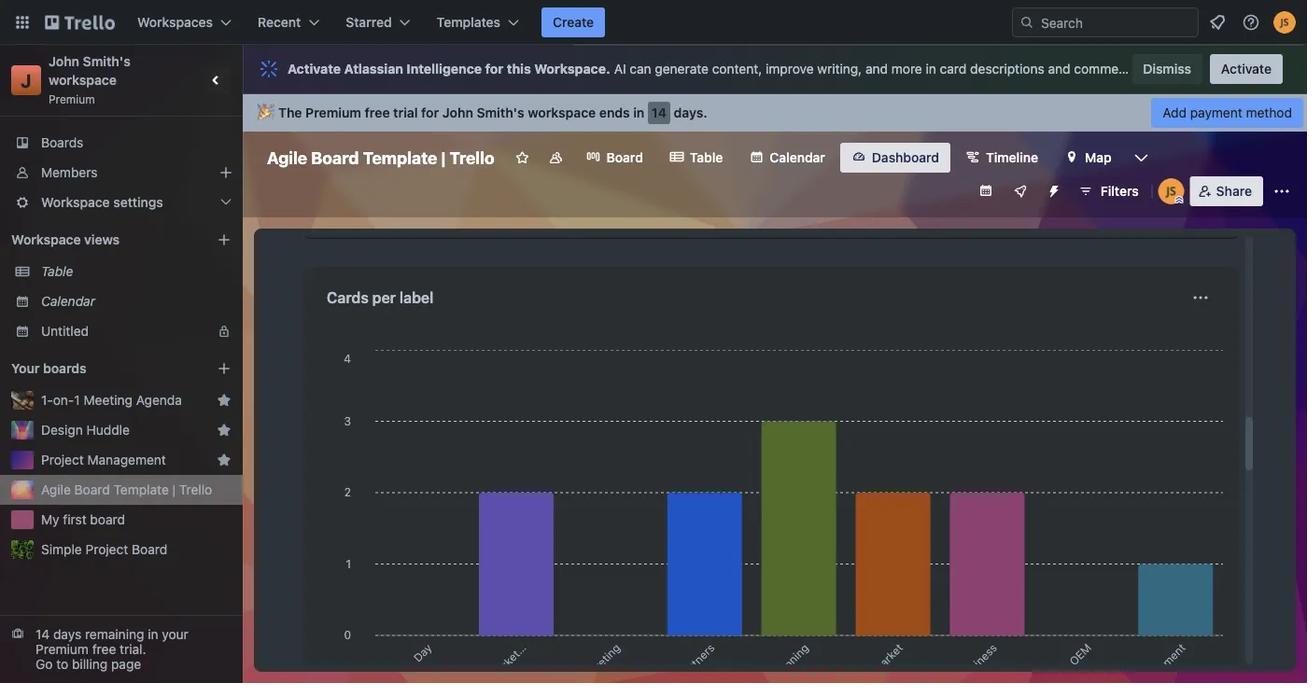 Task type: describe. For each thing, give the bounding box(es) containing it.
1 vertical spatial table link
[[41, 262, 232, 281]]

filters
[[1101, 184, 1139, 199]]

agile inside text box
[[267, 148, 307, 168]]

0 horizontal spatial |
[[172, 482, 176, 498]]

workspaces
[[137, 14, 213, 30]]

1-
[[41, 393, 53, 408]]

| inside text box
[[441, 148, 446, 168]]

0 horizontal spatial for
[[421, 105, 439, 120]]

free inside banner
[[365, 105, 390, 120]]

my first board link
[[41, 511, 232, 530]]

management
[[87, 452, 166, 468]]

page
[[111, 657, 141, 672]]

design
[[41, 423, 83, 438]]

ai
[[614, 61, 626, 77]]

generate
[[655, 61, 709, 77]]

boards link
[[0, 128, 243, 158]]

dashboard
[[872, 150, 940, 165]]

days.
[[674, 105, 708, 120]]

0 horizontal spatial trello
[[179, 482, 212, 498]]

filters button
[[1073, 177, 1145, 206]]

🎉
[[258, 105, 271, 120]]

ai can generate content, improve writing, and more in card descriptions and comments.
[[614, 61, 1141, 77]]

first
[[63, 512, 87, 528]]

comments.
[[1074, 61, 1141, 77]]

trial
[[393, 105, 418, 120]]

trello inside text box
[[450, 148, 495, 168]]

atlassian intelligence logo image
[[258, 58, 280, 80]]

huddle
[[86, 423, 130, 438]]

in inside banner
[[633, 105, 645, 120]]

cards
[[327, 289, 369, 307]]

workspace inside john smith's workspace premium
[[49, 72, 117, 88]]

0 horizontal spatial calendar
[[41, 294, 95, 309]]

star or unstar board image
[[515, 150, 530, 165]]

starred icon image for 1-on-1 meeting agenda
[[217, 393, 232, 408]]

settings
[[113, 195, 163, 210]]

0 vertical spatial calendar link
[[738, 143, 837, 173]]

card
[[940, 61, 967, 77]]

improve
[[766, 61, 814, 77]]

templates button
[[426, 7, 530, 37]]

dismiss
[[1143, 61, 1192, 77]]

on-
[[53, 393, 74, 408]]

timeline
[[986, 150, 1038, 165]]

boards
[[43, 361, 87, 376]]

board link
[[575, 143, 655, 173]]

members
[[41, 165, 98, 180]]

create
[[553, 14, 594, 30]]

cards per label
[[327, 289, 434, 307]]

your
[[11, 361, 40, 376]]

activate for activate atlassian intelligence for this workspace.
[[288, 61, 341, 77]]

agenda
[[136, 393, 182, 408]]

create a view image
[[217, 233, 232, 247]]

per
[[372, 289, 396, 307]]

Search field
[[1012, 7, 1199, 37]]

your boards with 6 items element
[[11, 358, 189, 380]]

workspace navigation collapse icon image
[[204, 67, 230, 93]]

remaining
[[85, 627, 144, 643]]

starred icon image for project management
[[217, 453, 232, 468]]

0 vertical spatial for
[[485, 61, 504, 77]]

go
[[35, 657, 53, 672]]

map link
[[1053, 143, 1123, 173]]

add
[[1163, 105, 1187, 120]]

workspaces button
[[126, 7, 243, 37]]

workspace settings button
[[0, 188, 243, 218]]

john smith (johnsmith38824343) image
[[1274, 11, 1296, 34]]

dismiss button
[[1132, 54, 1203, 84]]

john smith's workspace link
[[49, 54, 134, 88]]

members link
[[0, 158, 243, 188]]

share
[[1217, 184, 1252, 199]]

can
[[630, 61, 652, 77]]

add payment method
[[1163, 105, 1292, 120]]

untitled
[[41, 324, 89, 339]]

days
[[53, 627, 81, 643]]

power ups image
[[1013, 184, 1028, 199]]

0 vertical spatial table
[[690, 150, 723, 165]]

Board name text field
[[258, 143, 504, 173]]

design huddle button
[[41, 421, 209, 440]]

writing,
[[817, 61, 862, 77]]

workspace for workspace settings
[[41, 195, 110, 210]]

atlassian
[[344, 61, 403, 77]]

template inside the agile board template | trello text box
[[363, 148, 437, 168]]

1 horizontal spatial table link
[[658, 143, 734, 173]]

ends
[[599, 105, 630, 120]]

board
[[90, 512, 125, 528]]

project management
[[41, 452, 166, 468]]

2 and from the left
[[1048, 61, 1071, 77]]

1 vertical spatial project
[[85, 542, 128, 558]]

agile board template | trello inside text box
[[267, 148, 495, 168]]

your boards
[[11, 361, 87, 376]]

the
[[278, 105, 302, 120]]

starred button
[[335, 7, 422, 37]]

primary element
[[0, 0, 1307, 45]]

🎉 the premium free trial for john smith's workspace ends in 14 days.
[[258, 105, 708, 120]]

workspace visible image
[[549, 150, 564, 165]]

create button
[[542, 7, 605, 37]]

calendar power-up image
[[978, 183, 993, 198]]

intelligence
[[407, 61, 482, 77]]

views
[[84, 232, 120, 247]]

1 vertical spatial calendar link
[[41, 292, 232, 311]]

activate for activate
[[1221, 61, 1272, 77]]

workspace views
[[11, 232, 120, 247]]

this member is an admin of this board. image
[[1175, 196, 1184, 205]]

1 vertical spatial table
[[41, 264, 73, 279]]



Task type: locate. For each thing, give the bounding box(es) containing it.
1 vertical spatial 14
[[35, 627, 50, 643]]

template inside agile board template | trello link
[[114, 482, 169, 498]]

confetti image
[[258, 105, 271, 120]]

template up the my first board link
[[114, 482, 169, 498]]

starred
[[346, 14, 392, 30]]

0 vertical spatial starred icon image
[[217, 393, 232, 408]]

1 horizontal spatial in
[[633, 105, 645, 120]]

your
[[162, 627, 188, 643]]

0 horizontal spatial workspace
[[49, 72, 117, 88]]

j
[[21, 69, 31, 91]]

1 horizontal spatial free
[[365, 105, 390, 120]]

show menu image
[[1273, 182, 1292, 201]]

calendar up untitled
[[41, 294, 95, 309]]

search image
[[1020, 15, 1035, 30]]

0 horizontal spatial template
[[114, 482, 169, 498]]

timeline link
[[954, 143, 1050, 173]]

1 vertical spatial john
[[442, 105, 473, 120]]

to
[[56, 657, 68, 672]]

0 vertical spatial free
[[365, 105, 390, 120]]

0 vertical spatial calendar
[[770, 150, 825, 165]]

1-on-1 meeting agenda
[[41, 393, 182, 408]]

templates
[[437, 14, 501, 30]]

1 horizontal spatial |
[[441, 148, 446, 168]]

14 left days.
[[652, 105, 667, 120]]

1 horizontal spatial calendar
[[770, 150, 825, 165]]

for left this
[[485, 61, 504, 77]]

my
[[41, 512, 59, 528]]

1 vertical spatial calendar
[[41, 294, 95, 309]]

1 horizontal spatial agile board template | trello
[[267, 148, 495, 168]]

free
[[365, 105, 390, 120], [92, 642, 116, 657]]

1 vertical spatial free
[[92, 642, 116, 657]]

1 horizontal spatial table
[[690, 150, 723, 165]]

1 horizontal spatial john
[[442, 105, 473, 120]]

1 activate from the left
[[288, 61, 341, 77]]

0 horizontal spatial table link
[[41, 262, 232, 281]]

go to billing page link
[[35, 657, 141, 672]]

in right ends
[[633, 105, 645, 120]]

1
[[74, 393, 80, 408]]

1 horizontal spatial workspace
[[528, 105, 596, 120]]

in left card
[[926, 61, 937, 77]]

1 vertical spatial starred icon image
[[217, 423, 232, 438]]

0 horizontal spatial calendar link
[[41, 292, 232, 311]]

table link down days.
[[658, 143, 734, 173]]

calendar link down improve
[[738, 143, 837, 173]]

1-on-1 meeting agenda button
[[41, 391, 209, 410]]

2 horizontal spatial in
[[926, 61, 937, 77]]

payment
[[1190, 105, 1243, 120]]

table down workspace views on the top
[[41, 264, 73, 279]]

activate inside activate 'link'
[[1221, 61, 1272, 77]]

trial.
[[120, 642, 146, 657]]

agile
[[267, 148, 307, 168], [41, 482, 71, 498]]

template
[[363, 148, 437, 168], [114, 482, 169, 498]]

0 horizontal spatial agile board template | trello
[[41, 482, 212, 498]]

billing
[[72, 657, 108, 672]]

| down the 🎉 the premium free trial for john smith's workspace ends in 14 days.
[[441, 148, 446, 168]]

2 activate from the left
[[1221, 61, 1272, 77]]

agile board template | trello link
[[41, 481, 232, 500]]

more
[[892, 61, 922, 77]]

trello up the my first board link
[[179, 482, 212, 498]]

activate atlassian intelligence for this workspace.
[[288, 61, 610, 77]]

table
[[690, 150, 723, 165], [41, 264, 73, 279]]

label
[[400, 289, 434, 307]]

simple
[[41, 542, 82, 558]]

john smith (johnsmith38824343) image
[[1159, 178, 1185, 205]]

my first board
[[41, 512, 125, 528]]

john down back to home image
[[49, 54, 79, 69]]

smith's
[[83, 54, 131, 69], [477, 105, 525, 120]]

simple project board link
[[41, 541, 232, 559]]

dashboard link
[[840, 143, 951, 173]]

j link
[[11, 65, 41, 95]]

john
[[49, 54, 79, 69], [442, 105, 473, 120]]

0 vertical spatial in
[[926, 61, 937, 77]]

0 horizontal spatial john
[[49, 54, 79, 69]]

share button
[[1190, 177, 1264, 206]]

untitled link
[[41, 322, 205, 341]]

0 horizontal spatial in
[[148, 627, 158, 643]]

1 vertical spatial workspace
[[528, 105, 596, 120]]

0 horizontal spatial agile
[[41, 482, 71, 498]]

1 vertical spatial agile board template | trello
[[41, 482, 212, 498]]

in inside 14 days remaining in your premium free trial. go to billing page
[[148, 627, 158, 643]]

for right the trial
[[421, 105, 439, 120]]

workspace inside popup button
[[41, 195, 110, 210]]

project management button
[[41, 451, 209, 470]]

back to home image
[[45, 7, 115, 37]]

0 vertical spatial john
[[49, 54, 79, 69]]

workspace down members
[[41, 195, 110, 210]]

1 horizontal spatial agile
[[267, 148, 307, 168]]

descriptions
[[970, 61, 1045, 77]]

1 vertical spatial template
[[114, 482, 169, 498]]

1 horizontal spatial project
[[85, 542, 128, 558]]

workspace settings
[[41, 195, 163, 210]]

open information menu image
[[1242, 13, 1261, 32]]

activate link
[[1210, 54, 1283, 84]]

agile board template | trello down the trial
[[267, 148, 495, 168]]

automation image
[[1039, 177, 1065, 203]]

starred icon image
[[217, 393, 232, 408], [217, 423, 232, 438], [217, 453, 232, 468]]

workspace right the j link
[[49, 72, 117, 88]]

john inside john smith's workspace premium
[[49, 54, 79, 69]]

0 vertical spatial table link
[[658, 143, 734, 173]]

banner
[[243, 94, 1307, 132]]

agile board template | trello
[[267, 148, 495, 168], [41, 482, 212, 498]]

1 vertical spatial in
[[633, 105, 645, 120]]

agile down the
[[267, 148, 307, 168]]

in left your
[[148, 627, 158, 643]]

1 horizontal spatial smith's
[[477, 105, 525, 120]]

activate down open information menu image
[[1221, 61, 1272, 77]]

project down the design
[[41, 452, 84, 468]]

free inside 14 days remaining in your premium free trial. go to billing page
[[92, 642, 116, 657]]

project inside button
[[41, 452, 84, 468]]

0 horizontal spatial free
[[92, 642, 116, 657]]

calendar link up untitled 'link'
[[41, 292, 232, 311]]

1 and from the left
[[866, 61, 888, 77]]

calendar down improve
[[770, 150, 825, 165]]

agile board template | trello down project management button at the bottom of the page
[[41, 482, 212, 498]]

1 vertical spatial |
[[172, 482, 176, 498]]

trello
[[450, 148, 495, 168], [179, 482, 212, 498]]

14 inside banner
[[652, 105, 667, 120]]

1 vertical spatial agile
[[41, 482, 71, 498]]

trello down the 🎉 the premium free trial for john smith's workspace ends in 14 days.
[[450, 148, 495, 168]]

0 horizontal spatial 14
[[35, 627, 50, 643]]

and left the more
[[866, 61, 888, 77]]

boards
[[41, 135, 83, 150]]

smith's inside john smith's workspace premium
[[83, 54, 131, 69]]

1 vertical spatial smith's
[[477, 105, 525, 120]]

0 notifications image
[[1207, 11, 1229, 34]]

2 vertical spatial starred icon image
[[217, 453, 232, 468]]

0 vertical spatial trello
[[450, 148, 495, 168]]

john down 'activate atlassian intelligence for this workspace.'
[[442, 105, 473, 120]]

premium inside john smith's workspace premium
[[49, 92, 95, 106]]

simple project board
[[41, 542, 167, 558]]

0 horizontal spatial and
[[866, 61, 888, 77]]

2 vertical spatial in
[[148, 627, 158, 643]]

banner containing 🎉
[[243, 94, 1307, 132]]

design huddle
[[41, 423, 130, 438]]

project down "board"
[[85, 542, 128, 558]]

1 horizontal spatial trello
[[450, 148, 495, 168]]

|
[[441, 148, 446, 168], [172, 482, 176, 498]]

1 horizontal spatial 14
[[652, 105, 667, 120]]

workspace down "workspace."
[[528, 105, 596, 120]]

for
[[485, 61, 504, 77], [421, 105, 439, 120]]

activate
[[288, 61, 341, 77], [1221, 61, 1272, 77]]

activate right atlassian intelligence logo
[[288, 61, 341, 77]]

content,
[[712, 61, 762, 77]]

table link down views
[[41, 262, 232, 281]]

2 starred icon image from the top
[[217, 423, 232, 438]]

1 horizontal spatial and
[[1048, 61, 1071, 77]]

switch to… image
[[13, 13, 32, 32]]

0 horizontal spatial smith's
[[83, 54, 131, 69]]

board inside text box
[[311, 148, 359, 168]]

14 days remaining in your premium free trial. go to billing page
[[35, 627, 188, 672]]

agile up my
[[41, 482, 71, 498]]

1 vertical spatial workspace
[[11, 232, 81, 247]]

method
[[1246, 105, 1292, 120]]

workspace for workspace views
[[11, 232, 81, 247]]

meeting
[[84, 393, 133, 408]]

0 horizontal spatial table
[[41, 264, 73, 279]]

0 vertical spatial agile board template | trello
[[267, 148, 495, 168]]

and left 'comments.'
[[1048, 61, 1071, 77]]

this
[[507, 61, 531, 77]]

1 horizontal spatial calendar link
[[738, 143, 837, 173]]

14 left "days"
[[35, 627, 50, 643]]

calendar
[[770, 150, 825, 165], [41, 294, 95, 309]]

template down the trial
[[363, 148, 437, 168]]

project
[[41, 452, 84, 468], [85, 542, 128, 558]]

premium inside 14 days remaining in your premium free trial. go to billing page
[[35, 642, 89, 657]]

1 horizontal spatial template
[[363, 148, 437, 168]]

john smith's workspace premium
[[49, 54, 134, 106]]

14 inside 14 days remaining in your premium free trial. go to billing page
[[35, 627, 50, 643]]

recent
[[258, 14, 301, 30]]

0 vertical spatial template
[[363, 148, 437, 168]]

1 vertical spatial for
[[421, 105, 439, 120]]

workspace left views
[[11, 232, 81, 247]]

0 vertical spatial workspace
[[49, 72, 117, 88]]

0 vertical spatial agile
[[267, 148, 307, 168]]

0 vertical spatial project
[[41, 452, 84, 468]]

starred icon image for design huddle
[[217, 423, 232, 438]]

workspace.
[[534, 61, 610, 77]]

| up the my first board link
[[172, 482, 176, 498]]

table link
[[658, 143, 734, 173], [41, 262, 232, 281]]

add payment method link
[[1152, 98, 1304, 128]]

14
[[652, 105, 667, 120], [35, 627, 50, 643]]

1 vertical spatial trello
[[179, 482, 212, 498]]

1 starred icon image from the top
[[217, 393, 232, 408]]

add board image
[[217, 361, 232, 376]]

0 vertical spatial workspace
[[41, 195, 110, 210]]

smith's down back to home image
[[83, 54, 131, 69]]

workspace
[[49, 72, 117, 88], [528, 105, 596, 120]]

1 horizontal spatial activate
[[1221, 61, 1272, 77]]

0 vertical spatial |
[[441, 148, 446, 168]]

0 horizontal spatial activate
[[288, 61, 341, 77]]

0 vertical spatial 14
[[652, 105, 667, 120]]

table down days.
[[690, 150, 723, 165]]

0 horizontal spatial project
[[41, 452, 84, 468]]

1 horizontal spatial for
[[485, 61, 504, 77]]

0 vertical spatial smith's
[[83, 54, 131, 69]]

smith's down this
[[477, 105, 525, 120]]

calendar link
[[738, 143, 837, 173], [41, 292, 232, 311]]

3 starred icon image from the top
[[217, 453, 232, 468]]

map
[[1085, 150, 1112, 165]]

customize views image
[[1132, 148, 1151, 167]]

recent button
[[247, 7, 331, 37]]



Task type: vqa. For each thing, say whether or not it's contained in the screenshot.
FIRST
yes



